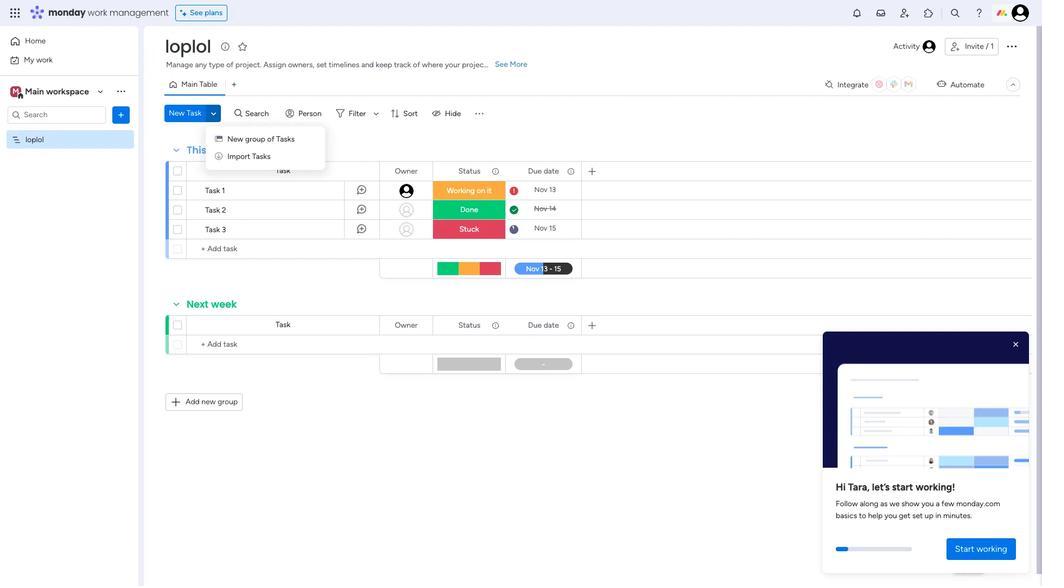 Task type: locate. For each thing, give the bounding box(es) containing it.
lottie animation element
[[823, 332, 1029, 472]]

column information image for due date
[[567, 167, 575, 176]]

1 due date field from the top
[[526, 165, 562, 177]]

1 up the 2
[[222, 186, 225, 195]]

1 horizontal spatial 1
[[991, 42, 994, 51]]

owner field for next week
[[392, 319, 420, 331]]

of right the type
[[226, 60, 234, 69]]

basics
[[836, 512, 857, 521]]

0 vertical spatial date
[[544, 166, 559, 176]]

0 vertical spatial owner field
[[392, 165, 420, 177]]

add to favorites image
[[237, 41, 248, 52]]

1 due date from the top
[[528, 166, 559, 176]]

1 vertical spatial column information image
[[491, 321, 500, 330]]

1 vertical spatial group
[[218, 397, 238, 407]]

2 vertical spatial nov
[[534, 224, 548, 232]]

status for this week
[[459, 166, 481, 176]]

my
[[24, 55, 34, 64]]

hide button
[[428, 105, 468, 122]]

0 horizontal spatial tasks
[[252, 152, 271, 161]]

done
[[460, 205, 478, 214]]

0 vertical spatial new
[[169, 109, 185, 118]]

1 right /
[[991, 42, 994, 51]]

home button
[[7, 33, 117, 50]]

column information image for status
[[491, 167, 500, 176]]

working!
[[916, 482, 955, 494]]

work right monday
[[88, 7, 107, 19]]

assign
[[264, 60, 286, 69]]

monday.com
[[956, 500, 1000, 509]]

main
[[181, 80, 198, 89], [25, 86, 44, 96]]

0 horizontal spatial work
[[36, 55, 53, 64]]

you left a
[[922, 500, 934, 509]]

1 status from the top
[[459, 166, 481, 176]]

2 due from the top
[[528, 321, 542, 330]]

see more link
[[494, 59, 529, 70]]

column information image
[[567, 167, 575, 176], [491, 321, 500, 330]]

1 vertical spatial owner
[[395, 321, 418, 330]]

task left 3
[[205, 225, 220, 235]]

0 vertical spatial status
[[459, 166, 481, 176]]

working
[[977, 544, 1008, 554]]

due
[[528, 166, 542, 176], [528, 321, 542, 330]]

2 status from the top
[[459, 321, 481, 330]]

0 horizontal spatial column information image
[[491, 167, 500, 176]]

week for this week
[[209, 143, 235, 157]]

2 owner from the top
[[395, 321, 418, 330]]

1 nov from the top
[[535, 186, 548, 194]]

owner for next week
[[395, 321, 418, 330]]

help
[[868, 512, 883, 521]]

Owner field
[[392, 165, 420, 177], [392, 319, 420, 331]]

nov for task 2
[[534, 205, 547, 213]]

main inside main table button
[[181, 80, 198, 89]]

nov left 14
[[534, 205, 547, 213]]

0 vertical spatial tasks
[[276, 135, 295, 144]]

project
[[462, 60, 487, 69]]

loplol field
[[162, 34, 214, 59]]

home
[[25, 36, 46, 46]]

week
[[209, 143, 235, 157], [211, 297, 237, 311]]

task
[[187, 109, 201, 118], [276, 166, 291, 175], [205, 186, 220, 195], [205, 206, 220, 215], [205, 225, 220, 235], [276, 320, 291, 330]]

see for see plans
[[190, 8, 203, 17]]

of up import tasks
[[267, 135, 274, 144]]

my work
[[24, 55, 53, 64]]

1 status field from the top
[[456, 165, 483, 177]]

0 horizontal spatial main
[[25, 86, 44, 96]]

and
[[361, 60, 374, 69]]

progress bar
[[836, 547, 849, 552]]

tara,
[[848, 482, 870, 494]]

0 horizontal spatial loplol
[[26, 135, 44, 144]]

14
[[549, 205, 556, 213]]

select product image
[[10, 8, 21, 18]]

show board description image
[[219, 41, 232, 52]]

Status field
[[456, 165, 483, 177], [456, 319, 483, 331]]

workspace options image
[[116, 86, 126, 97]]

0 horizontal spatial see
[[190, 8, 203, 17]]

invite members image
[[900, 8, 910, 18]]

main table
[[181, 80, 217, 89]]

start working button
[[947, 539, 1016, 560]]

see
[[190, 8, 203, 17], [495, 60, 508, 69]]

a
[[936, 500, 940, 509]]

few
[[942, 500, 955, 509]]

0 vertical spatial due date field
[[526, 165, 562, 177]]

1 vertical spatial week
[[211, 297, 237, 311]]

0 vertical spatial column information image
[[567, 167, 575, 176]]

1 owner from the top
[[395, 166, 418, 176]]

main right workspace image
[[25, 86, 44, 96]]

13
[[549, 186, 556, 194]]

work inside button
[[36, 55, 53, 64]]

new
[[169, 109, 185, 118], [227, 135, 243, 144]]

new inside 'button'
[[169, 109, 185, 118]]

1 vertical spatial you
[[885, 512, 897, 521]]

1 horizontal spatial loplol
[[165, 34, 211, 59]]

your
[[445, 60, 460, 69]]

1 vertical spatial nov
[[534, 205, 547, 213]]

lottie animation image
[[823, 336, 1029, 472]]

This week field
[[184, 143, 238, 157]]

main left table
[[181, 80, 198, 89]]

loplol up manage
[[165, 34, 211, 59]]

1 horizontal spatial new
[[227, 135, 243, 144]]

owner for this week
[[395, 166, 418, 176]]

we
[[890, 500, 900, 509]]

angle down image
[[211, 109, 216, 118]]

task down new group of tasks
[[276, 166, 291, 175]]

main table button
[[164, 76, 226, 93]]

import
[[227, 152, 250, 161]]

0 horizontal spatial set
[[316, 60, 327, 69]]

set right the owners,
[[316, 60, 327, 69]]

see left the more
[[495, 60, 508, 69]]

1 vertical spatial loplol
[[26, 135, 44, 144]]

0 vertical spatial nov
[[535, 186, 548, 194]]

task left the 2
[[205, 206, 220, 215]]

1 vertical spatial work
[[36, 55, 53, 64]]

2 owner field from the top
[[392, 319, 420, 331]]

2 due date from the top
[[528, 321, 559, 330]]

date
[[544, 166, 559, 176], [544, 321, 559, 330]]

this
[[187, 143, 207, 157]]

2 nov from the top
[[534, 205, 547, 213]]

tara schultz image
[[1012, 4, 1029, 22]]

1 horizontal spatial of
[[267, 135, 274, 144]]

due date for this week
[[528, 166, 559, 176]]

1 vertical spatial due date field
[[526, 319, 562, 331]]

1 date from the top
[[544, 166, 559, 176]]

on
[[477, 186, 485, 195]]

tasks down person 'popup button'
[[276, 135, 295, 144]]

0 vertical spatial column information image
[[491, 167, 500, 176]]

see inside button
[[190, 8, 203, 17]]

0 vertical spatial 1
[[991, 42, 994, 51]]

tasks
[[276, 135, 295, 144], [252, 152, 271, 161]]

set inside follow along as we show you a few monday.com basics to help you get set up in minutes.
[[913, 512, 923, 521]]

menu image
[[474, 108, 485, 119]]

minutes.
[[943, 512, 972, 521]]

loplol
[[165, 34, 211, 59], [26, 135, 44, 144]]

arrow down image
[[370, 107, 383, 120]]

3
[[222, 225, 226, 235]]

status for next week
[[459, 321, 481, 330]]

group right the new
[[218, 397, 238, 407]]

keep
[[376, 60, 392, 69]]

stands.
[[489, 60, 513, 69]]

of right track
[[413, 60, 420, 69]]

next
[[187, 297, 209, 311]]

owner
[[395, 166, 418, 176], [395, 321, 418, 330]]

+ Add task text field
[[192, 243, 375, 256]]

week inside 'field'
[[209, 143, 235, 157]]

up
[[925, 512, 934, 521]]

1 vertical spatial status field
[[456, 319, 483, 331]]

track
[[394, 60, 411, 69]]

1 vertical spatial set
[[913, 512, 923, 521]]

start
[[892, 482, 913, 494]]

0 vertical spatial due
[[528, 166, 542, 176]]

monday
[[48, 7, 86, 19]]

this week
[[187, 143, 235, 157]]

1 vertical spatial date
[[544, 321, 559, 330]]

due date field for this week
[[526, 165, 562, 177]]

group
[[245, 135, 265, 144], [218, 397, 238, 407]]

activity
[[894, 42, 920, 51]]

1 inside button
[[991, 42, 994, 51]]

2 status field from the top
[[456, 319, 483, 331]]

0 vertical spatial week
[[209, 143, 235, 157]]

see left plans
[[190, 8, 203, 17]]

task 1
[[205, 186, 225, 195]]

add new group button
[[166, 394, 243, 411]]

work right my
[[36, 55, 53, 64]]

1 vertical spatial due date
[[528, 321, 559, 330]]

2 date from the top
[[544, 321, 559, 330]]

0 horizontal spatial 1
[[222, 186, 225, 195]]

1 horizontal spatial set
[[913, 512, 923, 521]]

apps image
[[923, 8, 934, 18]]

loplol down search in workspace field on the left top of page
[[26, 135, 44, 144]]

Next week field
[[184, 297, 240, 312]]

0 vertical spatial see
[[190, 8, 203, 17]]

week inside field
[[211, 297, 237, 311]]

column information image
[[491, 167, 500, 176], [567, 321, 575, 330]]

set left "up"
[[913, 512, 923, 521]]

1 horizontal spatial column information image
[[567, 167, 575, 176]]

1 due from the top
[[528, 166, 542, 176]]

type
[[209, 60, 224, 69]]

1 horizontal spatial column information image
[[567, 321, 575, 330]]

1 horizontal spatial see
[[495, 60, 508, 69]]

v2 done deadline image
[[510, 205, 518, 215]]

0 vertical spatial set
[[316, 60, 327, 69]]

1 horizontal spatial work
[[88, 7, 107, 19]]

1 vertical spatial owner field
[[392, 319, 420, 331]]

0 vertical spatial status field
[[456, 165, 483, 177]]

new right group image
[[227, 135, 243, 144]]

due date for next week
[[528, 321, 559, 330]]

move to image
[[215, 152, 223, 161]]

import tasks
[[227, 152, 271, 161]]

date for next week
[[544, 321, 559, 330]]

0 vertical spatial owner
[[395, 166, 418, 176]]

new down main table button
[[169, 109, 185, 118]]

of
[[226, 60, 234, 69], [413, 60, 420, 69], [267, 135, 274, 144]]

Due date field
[[526, 165, 562, 177], [526, 319, 562, 331]]

1 horizontal spatial main
[[181, 80, 198, 89]]

nov left 15
[[534, 224, 548, 232]]

1 vertical spatial column information image
[[567, 321, 575, 330]]

search everything image
[[950, 8, 961, 18]]

you down we
[[885, 512, 897, 521]]

along
[[860, 500, 879, 509]]

workspace selection element
[[10, 85, 91, 99]]

0 horizontal spatial new
[[169, 109, 185, 118]]

group up import tasks
[[245, 135, 265, 144]]

2 due date field from the top
[[526, 319, 562, 331]]

work
[[88, 7, 107, 19], [36, 55, 53, 64]]

autopilot image
[[937, 77, 946, 91]]

1 vertical spatial see
[[495, 60, 508, 69]]

add view image
[[232, 81, 236, 89]]

hi tara, let's start working!
[[836, 482, 955, 494]]

work for my
[[36, 55, 53, 64]]

status field for next week
[[456, 319, 483, 331]]

0 vertical spatial due date
[[528, 166, 559, 176]]

nov left 13
[[535, 186, 548, 194]]

1 vertical spatial status
[[459, 321, 481, 330]]

task 2
[[205, 206, 226, 215]]

1 horizontal spatial tasks
[[276, 135, 295, 144]]

next week
[[187, 297, 237, 311]]

0 vertical spatial work
[[88, 7, 107, 19]]

0 horizontal spatial group
[[218, 397, 238, 407]]

tasks down new group of tasks
[[252, 152, 271, 161]]

1 vertical spatial tasks
[[252, 152, 271, 161]]

0 horizontal spatial column information image
[[491, 321, 500, 330]]

plans
[[205, 8, 223, 17]]

task up + add task text field
[[276, 320, 291, 330]]

0 vertical spatial you
[[922, 500, 934, 509]]

0 vertical spatial group
[[245, 135, 265, 144]]

task 3
[[205, 225, 226, 235]]

workspace image
[[10, 86, 21, 97]]

3 nov from the top
[[534, 224, 548, 232]]

monday work management
[[48, 7, 169, 19]]

workspace
[[46, 86, 89, 96]]

owner field for this week
[[392, 165, 420, 177]]

1 owner field from the top
[[392, 165, 420, 177]]

task left angle down icon
[[187, 109, 201, 118]]

group inside button
[[218, 397, 238, 407]]

1 vertical spatial due
[[528, 321, 542, 330]]

1 vertical spatial new
[[227, 135, 243, 144]]

option
[[0, 130, 138, 132]]

table
[[199, 80, 217, 89]]

main inside "workspace selection" element
[[25, 86, 44, 96]]

you
[[922, 500, 934, 509], [885, 512, 897, 521]]

column information image for status
[[491, 321, 500, 330]]

person
[[298, 109, 322, 118]]

help
[[959, 559, 979, 570]]



Task type: vqa. For each thing, say whether or not it's contained in the screenshot.
'columns'
no



Task type: describe. For each thing, give the bounding box(es) containing it.
integrate
[[838, 80, 869, 89]]

0 horizontal spatial you
[[885, 512, 897, 521]]

options image
[[116, 109, 126, 120]]

1 horizontal spatial you
[[922, 500, 934, 509]]

invite
[[965, 42, 984, 51]]

start working
[[955, 544, 1008, 554]]

start
[[955, 544, 975, 554]]

nov for task 1
[[535, 186, 548, 194]]

invite / 1
[[965, 42, 994, 51]]

get
[[899, 512, 911, 521]]

activity button
[[889, 38, 941, 55]]

notifications image
[[852, 8, 863, 18]]

status field for this week
[[456, 165, 483, 177]]

new task button
[[164, 105, 206, 122]]

0 horizontal spatial of
[[226, 60, 234, 69]]

due for next week
[[528, 321, 542, 330]]

group image
[[215, 135, 223, 144]]

dapulse integrations image
[[825, 81, 833, 89]]

main for main table
[[181, 80, 198, 89]]

new
[[202, 397, 216, 407]]

nov 13
[[535, 186, 556, 194]]

week for next week
[[211, 297, 237, 311]]

owners,
[[288, 60, 315, 69]]

as
[[881, 500, 888, 509]]

0 vertical spatial loplol
[[165, 34, 211, 59]]

Search in workspace field
[[23, 109, 91, 121]]

automate
[[951, 80, 985, 89]]

due date field for next week
[[526, 319, 562, 331]]

v2 overdue deadline image
[[510, 186, 518, 196]]

it
[[487, 186, 492, 195]]

manage any type of project. assign owners, set timelines and keep track of where your project stands.
[[166, 60, 513, 69]]

sort
[[403, 109, 418, 118]]

nov 14
[[534, 205, 556, 213]]

options image
[[1005, 39, 1018, 53]]

/
[[986, 42, 989, 51]]

see plans button
[[175, 5, 228, 21]]

any
[[195, 60, 207, 69]]

new task
[[169, 109, 201, 118]]

where
[[422, 60, 443, 69]]

loplol list box
[[0, 128, 138, 295]]

stuck
[[460, 225, 479, 234]]

add
[[186, 397, 200, 407]]

column information image for due date
[[567, 321, 575, 330]]

add new group
[[186, 397, 238, 407]]

more
[[510, 60, 527, 69]]

my work button
[[7, 51, 117, 69]]

timelines
[[329, 60, 359, 69]]

working on it
[[447, 186, 492, 195]]

2 horizontal spatial of
[[413, 60, 420, 69]]

close image
[[1011, 339, 1022, 350]]

+ Add task text field
[[192, 338, 375, 351]]

help image
[[974, 8, 985, 18]]

project.
[[235, 60, 262, 69]]

loplol inside list box
[[26, 135, 44, 144]]

main workspace
[[25, 86, 89, 96]]

2
[[222, 206, 226, 215]]

management
[[110, 7, 169, 19]]

to
[[859, 512, 866, 521]]

follow
[[836, 500, 858, 509]]

filter button
[[331, 105, 383, 122]]

due for this week
[[528, 166, 542, 176]]

invite / 1 button
[[945, 38, 999, 55]]

new for new group of tasks
[[227, 135, 243, 144]]

new group of tasks
[[227, 135, 295, 144]]

manage
[[166, 60, 193, 69]]

person button
[[281, 105, 328, 122]]

15
[[549, 224, 556, 232]]

1 horizontal spatial group
[[245, 135, 265, 144]]

hi
[[836, 482, 846, 494]]

follow along as we show you a few monday.com basics to help you get set up in minutes.
[[836, 500, 1000, 521]]

date for this week
[[544, 166, 559, 176]]

task up the task 2
[[205, 186, 220, 195]]

let's
[[872, 482, 890, 494]]

main for main workspace
[[25, 86, 44, 96]]

work for monday
[[88, 7, 107, 19]]

collapse board header image
[[1009, 80, 1018, 89]]

v2 search image
[[235, 107, 243, 120]]

Search field
[[243, 106, 275, 121]]

hide
[[445, 109, 461, 118]]

help button
[[950, 555, 988, 573]]

sort button
[[386, 105, 424, 122]]

working
[[447, 186, 475, 195]]

new for new task
[[169, 109, 185, 118]]

see plans
[[190, 8, 223, 17]]

filter
[[349, 109, 366, 118]]

see for see more
[[495, 60, 508, 69]]

see more
[[495, 60, 527, 69]]

in
[[936, 512, 942, 521]]

task inside new task 'button'
[[187, 109, 201, 118]]

m
[[13, 87, 19, 96]]

1 vertical spatial 1
[[222, 186, 225, 195]]

nov 15
[[534, 224, 556, 232]]

inbox image
[[876, 8, 887, 18]]



